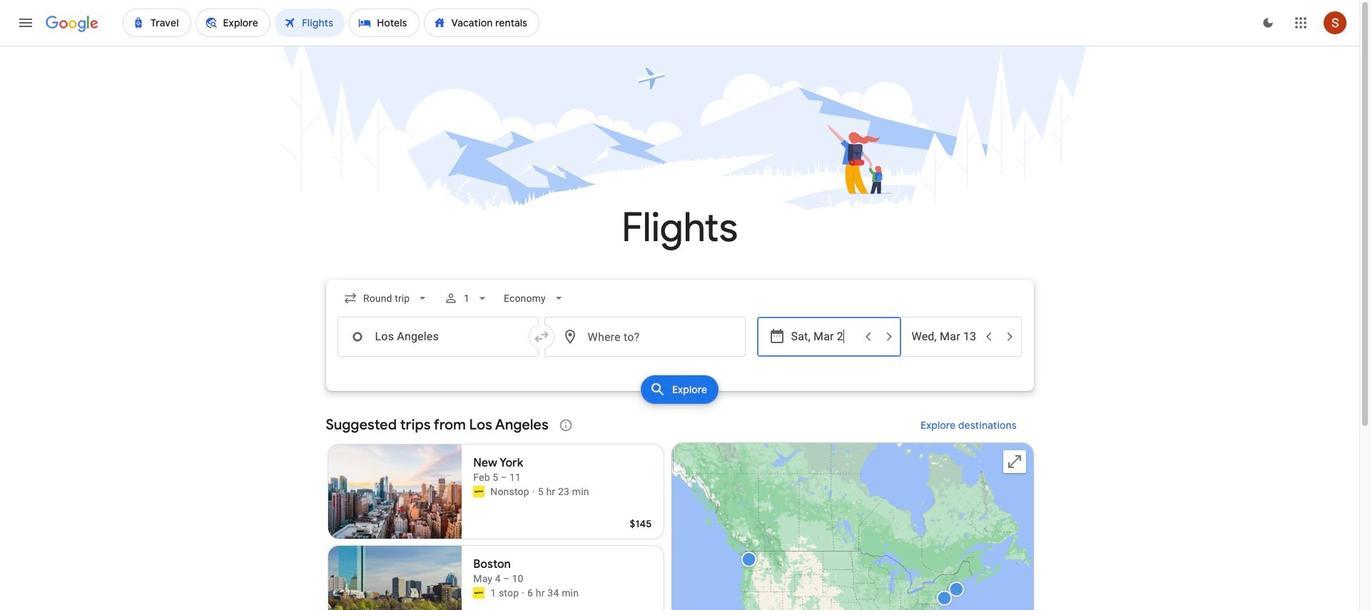 Task type: describe. For each thing, give the bounding box(es) containing it.
change appearance image
[[1252, 6, 1286, 40]]

Return text field
[[912, 318, 978, 356]]

main menu image
[[17, 14, 34, 31]]

suggested trips from los angeles region
[[326, 408, 1034, 610]]

spirit image
[[473, 486, 485, 498]]

Where to? text field
[[544, 317, 746, 357]]



Task type: vqa. For each thing, say whether or not it's contained in the screenshot.
second Spirit "image" from the bottom of the SUGGESTED TRIPS FROM LOS ANGELES region
yes



Task type: locate. For each thing, give the bounding box(es) containing it.
Departure text field
[[791, 318, 857, 356]]

 image
[[532, 485, 535, 499]]

none text field inside flight search box
[[337, 317, 539, 357]]

None field
[[337, 286, 435, 311], [498, 286, 572, 311], [337, 286, 435, 311], [498, 286, 572, 311]]

145 US dollars text field
[[630, 518, 652, 530]]

spirit image
[[473, 588, 485, 599]]

None text field
[[337, 317, 539, 357]]

 image
[[522, 586, 525, 600]]

Flight search field
[[314, 280, 1046, 408]]



